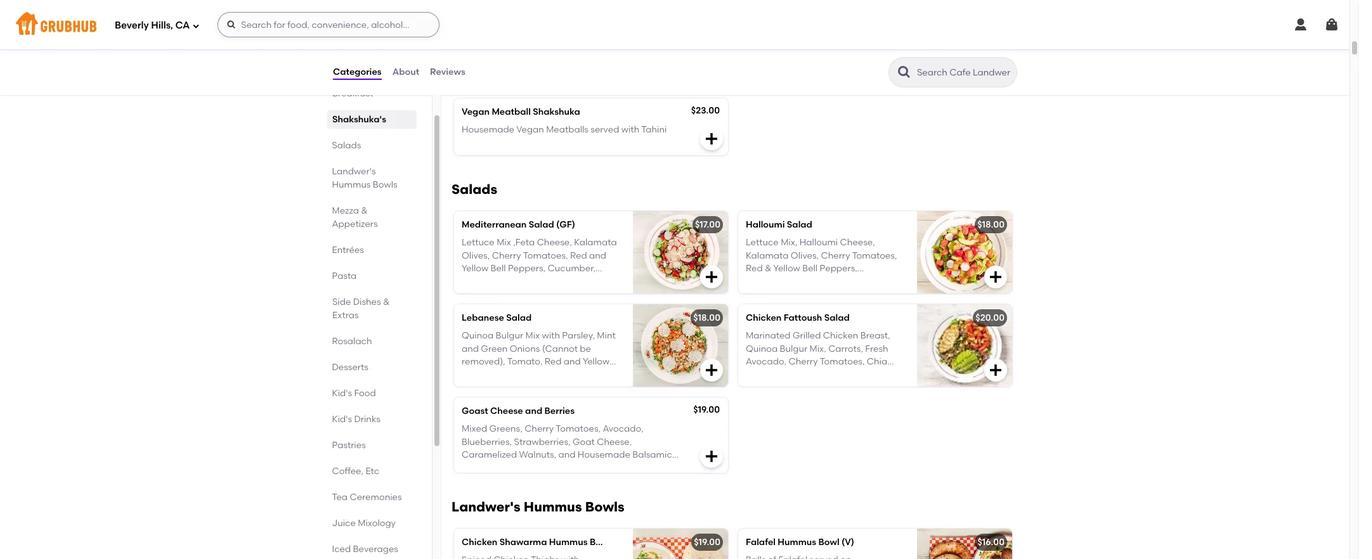 Task type: vqa. For each thing, say whether or not it's contained in the screenshot.
AVOCADO,
yes



Task type: locate. For each thing, give the bounding box(es) containing it.
0 vertical spatial avocado,
[[746, 356, 787, 367]]

1 horizontal spatial chicken
[[746, 313, 782, 324]]

1 horizontal spatial with
[[596, 57, 614, 68]]

red up cucumbers,
[[746, 263, 763, 274]]

chicken left shawarma on the left bottom of page
[[462, 537, 497, 548]]

olives, inside lettuce mix, halloumi cheese, kalamata olives, cherry tomatoes, red & yellow bell peppers, cucumbers, radish & lemon mint dressing.
[[791, 250, 819, 261]]

yellow up cucumbers,
[[774, 263, 800, 274]]

2 horizontal spatial halloumi
[[800, 237, 838, 248]]

rosalach
[[332, 336, 372, 347]]

salad down spinach,
[[550, 70, 575, 81]]

two eggs poached in a spiced tomato pepper sauce, crispy halloumi cheese and spinach, with a side of tahini, side salad and challah bread. button
[[454, 5, 728, 94]]

side up extras
[[332, 297, 351, 308]]

kid's for kid's food
[[332, 388, 352, 399]]

red inside lettuce mix, halloumi cheese, kalamata olives, cherry tomatoes, red & yellow bell peppers, cucumbers, radish & lemon mint dressing.
[[746, 263, 763, 274]]

landwer's hummus bowls inside tab
[[332, 166, 398, 190]]

avocado, inside marinated grilled chicken breast, quinoa bulgur mix, carrots, fresh avocado, cherry tomatoes, chia seeds
[[746, 356, 787, 367]]

0 vertical spatial chicken
[[746, 313, 782, 324]]

1 vertical spatial $18.00
[[693, 313, 721, 324]]

2 vertical spatial with
[[528, 276, 546, 287]]

2 bowl from the left
[[819, 537, 840, 548]]

0 horizontal spatial chicken
[[462, 537, 497, 548]]

1 horizontal spatial bowls
[[585, 499, 625, 515]]

halloumi inside lettuce mix, halloumi cheese, kalamata olives, cherry tomatoes, red & yellow bell peppers, cucumbers, radish & lemon mint dressing.
[[800, 237, 838, 248]]

kid's food tab
[[332, 387, 412, 400]]

cheese, for halloumi
[[840, 237, 875, 248]]

hummus right shawarma on the left bottom of page
[[549, 537, 588, 548]]

0 horizontal spatial landwer's
[[332, 166, 376, 177]]

cheese, inside mixed greens, cherry tomatoes, avocado, blueberries, strawberries, goat cheese, caramelized walnuts, and housemade balsamic dressing
[[597, 437, 632, 448]]

radish
[[801, 276, 830, 287]]

landwer's up shawarma on the left bottom of page
[[452, 499, 521, 515]]

kid's left food
[[332, 388, 352, 399]]

landwer's
[[332, 166, 376, 177], [452, 499, 521, 515]]

rosalach tab
[[332, 335, 412, 348]]

cheese up tahini,
[[502, 57, 535, 68]]

vegan down the vegan meatball shakshuka in the top of the page
[[516, 125, 544, 135]]

0 vertical spatial cheese
[[502, 57, 535, 68]]

kid's
[[332, 388, 352, 399], [332, 414, 352, 425]]

0 vertical spatial with
[[596, 57, 614, 68]]

salad for lebanese salad
[[506, 313, 532, 324]]

cherry down mix
[[492, 250, 521, 261]]

1 horizontal spatial bowl
[[819, 537, 840, 548]]

halloumi up cucumbers,
[[746, 219, 785, 230]]

tahini
[[641, 125, 667, 135]]

1 vertical spatial bowls
[[585, 499, 625, 515]]

cheese, inside lettuce mix ,feta cheese, kalamata olives, cherry tomatoes, red and yellow bell peppers, cucumber, radish, sumac with lemon mint dressing
[[537, 237, 572, 248]]

cherry up radish
[[821, 250, 850, 261]]

1 horizontal spatial $18.00
[[978, 219, 1005, 230]]

salad for halloumi salad
[[787, 219, 812, 230]]

olives, up radish
[[791, 250, 819, 261]]

kalamata for and
[[574, 237, 617, 248]]

0 horizontal spatial avocado,
[[603, 424, 644, 435]]

0 horizontal spatial bowls
[[373, 180, 398, 190]]

0 horizontal spatial bowl
[[590, 537, 611, 548]]

salad up lettuce mix, halloumi cheese, kalamata olives, cherry tomatoes, red & yellow bell peppers, cucumbers, radish & lemon mint dressing.
[[787, 219, 812, 230]]

and up cucumber,
[[589, 250, 606, 261]]

yellow for radish
[[774, 263, 800, 274]]

coffee,
[[332, 466, 364, 477]]

1 yellow from the left
[[462, 263, 489, 274]]

$16.00
[[978, 537, 1005, 548]]

a right "in"
[[555, 31, 561, 42]]

1 vertical spatial vegan
[[516, 125, 544, 135]]

and inside two eggs poached in a spiced tomato pepper sauce, crispy halloumi cheese and spinach, with a side of tahini, side salad and challah bread.
[[537, 57, 554, 68]]

chicken fattoush salad
[[746, 313, 850, 324]]

reviews
[[430, 67, 465, 77]]

landwer's hummus bowls tab
[[332, 165, 412, 192]]

&
[[361, 206, 368, 216], [765, 263, 772, 274], [832, 276, 839, 287], [383, 297, 390, 308]]

0 horizontal spatial kalamata
[[574, 237, 617, 248]]

1 vertical spatial $19.00
[[694, 537, 721, 548]]

lettuce
[[462, 237, 495, 248], [746, 237, 779, 248]]

0 horizontal spatial salads
[[332, 140, 361, 151]]

2 kid's from the top
[[332, 414, 352, 425]]

housemade inside mixed greens, cherry tomatoes, avocado, blueberries, strawberries, goat cheese, caramelized walnuts, and housemade balsamic dressing
[[578, 450, 630, 460]]

side dishes & extras
[[332, 297, 390, 321]]

1 horizontal spatial mix,
[[810, 344, 826, 354]]

bell for radish,
[[491, 263, 506, 274]]

1 horizontal spatial landwer's
[[452, 499, 521, 515]]

1 dressing from the top
[[462, 289, 499, 300]]

dressing down the radish,
[[462, 289, 499, 300]]

0 vertical spatial housemade
[[462, 125, 514, 135]]

salad right the lebanese
[[506, 313, 532, 324]]

bell inside lettuce mix, halloumi cheese, kalamata olives, cherry tomatoes, red & yellow bell peppers, cucumbers, radish & lemon mint dressing.
[[802, 263, 818, 274]]

0 horizontal spatial landwer's hummus bowls
[[332, 166, 398, 190]]

1 vertical spatial chicken
[[823, 331, 858, 341]]

salads up mediterranean
[[452, 181, 497, 197]]

0 horizontal spatial lemon
[[548, 276, 578, 287]]

sumac
[[495, 276, 526, 287]]

kalamata down (gf)
[[574, 237, 617, 248]]

peppers, inside lettuce mix, halloumi cheese, kalamata olives, cherry tomatoes, red & yellow bell peppers, cucumbers, radish & lemon mint dressing.
[[820, 263, 857, 274]]

lemon inside lettuce mix, halloumi cheese, kalamata olives, cherry tomatoes, red & yellow bell peppers, cucumbers, radish & lemon mint dressing.
[[841, 276, 870, 287]]

falafel
[[746, 537, 776, 548]]

kalamata inside lettuce mix ,feta cheese, kalamata olives, cherry tomatoes, red and yellow bell peppers, cucumber, radish, sumac with lemon mint dressing
[[574, 237, 617, 248]]

1 horizontal spatial side
[[530, 70, 548, 81]]

0 vertical spatial $19.00
[[693, 405, 720, 415]]

1 horizontal spatial salads
[[452, 181, 497, 197]]

0 horizontal spatial yellow
[[462, 263, 489, 274]]

2 bell from the left
[[802, 263, 818, 274]]

kid's left drinks
[[332, 414, 352, 425]]

dressing down caramelized
[[462, 463, 499, 473]]

side inside the side dishes & extras
[[332, 297, 351, 308]]

0 vertical spatial side
[[530, 70, 548, 81]]

0 vertical spatial bowls
[[373, 180, 398, 190]]

peppers, up sumac
[[508, 263, 546, 274]]

2 olives, from the left
[[791, 250, 819, 261]]

tomato
[[462, 44, 495, 55]]

2 peppers, from the left
[[820, 263, 857, 274]]

salad up the carrots,
[[824, 313, 850, 324]]

1 olives, from the left
[[462, 250, 490, 261]]

1 horizontal spatial vegan
[[516, 125, 544, 135]]

0 vertical spatial landwer's hummus bowls
[[332, 166, 398, 190]]

with
[[596, 57, 614, 68], [621, 125, 639, 135], [528, 276, 546, 287]]

cherry down bulgur on the bottom right of page
[[789, 356, 818, 367]]

lettuce down the halloumi salad
[[746, 237, 779, 248]]

a left the side
[[462, 70, 468, 81]]

1 horizontal spatial olives,
[[791, 250, 819, 261]]

halloumi up the side
[[462, 57, 500, 68]]

lemon right radish
[[841, 276, 870, 287]]

0 vertical spatial kalamata
[[574, 237, 617, 248]]

salads inside tab
[[332, 140, 361, 151]]

mint down cucumber,
[[580, 276, 598, 287]]

salad inside two eggs poached in a spiced tomato pepper sauce, crispy halloumi cheese and spinach, with a side of tahini, side salad and challah bread.
[[550, 70, 575, 81]]

1 horizontal spatial mint
[[873, 276, 891, 287]]

0 vertical spatial kid's
[[332, 388, 352, 399]]

chicken up marinated
[[746, 313, 782, 324]]

lettuce down mediterranean
[[462, 237, 495, 248]]

lebanese salad
[[462, 313, 532, 324]]

chicken up the carrots,
[[823, 331, 858, 341]]

bowls
[[373, 180, 398, 190], [585, 499, 625, 515]]

landwer's hummus bowls down salads tab
[[332, 166, 398, 190]]

mediterranean
[[462, 219, 527, 230]]

entrées tab
[[332, 244, 412, 257]]

1 vertical spatial halloumi
[[746, 219, 785, 230]]

1 lemon from the left
[[548, 276, 578, 287]]

1 horizontal spatial avocado,
[[746, 356, 787, 367]]

cherry up 'strawberries,'
[[525, 424, 554, 435]]

red inside lettuce mix ,feta cheese, kalamata olives, cherry tomatoes, red and yellow bell peppers, cucumber, radish, sumac with lemon mint dressing
[[570, 250, 587, 261]]

and down sauce,
[[537, 57, 554, 68]]

2 mint from the left
[[873, 276, 891, 287]]

0 vertical spatial mix,
[[781, 237, 798, 248]]

red
[[570, 250, 587, 261], [746, 263, 763, 274]]

1 vertical spatial a
[[462, 70, 468, 81]]

svg image for lebanese salad
[[704, 363, 719, 378]]

0 vertical spatial landwer's
[[332, 166, 376, 177]]

mixology
[[358, 518, 396, 529]]

0 horizontal spatial vegan
[[462, 107, 490, 117]]

olives, up the radish,
[[462, 250, 490, 261]]

and
[[537, 57, 554, 68], [589, 250, 606, 261], [525, 406, 542, 417], [558, 450, 576, 460]]

2 horizontal spatial chicken
[[823, 331, 858, 341]]

pasta
[[332, 271, 357, 282]]

kalamata inside lettuce mix, halloumi cheese, kalamata olives, cherry tomatoes, red & yellow bell peppers, cucumbers, radish & lemon mint dressing.
[[746, 250, 789, 261]]

2 horizontal spatial with
[[621, 125, 639, 135]]

0 horizontal spatial peppers,
[[508, 263, 546, 274]]

1 vertical spatial landwer's
[[452, 499, 521, 515]]

2 lemon from the left
[[841, 276, 870, 287]]

caramelized
[[462, 450, 517, 460]]

side
[[530, 70, 548, 81], [332, 297, 351, 308]]

pastries tab
[[332, 439, 412, 452]]

0 horizontal spatial $18.00
[[693, 313, 721, 324]]

red up cucumber,
[[570, 250, 587, 261]]

0 horizontal spatial housemade
[[462, 125, 514, 135]]

cheese, inside lettuce mix, halloumi cheese, kalamata olives, cherry tomatoes, red & yellow bell peppers, cucumbers, radish & lemon mint dressing.
[[840, 237, 875, 248]]

0 horizontal spatial lettuce
[[462, 237, 495, 248]]

landwer's hummus bowls
[[332, 166, 398, 190], [452, 499, 625, 515]]

1 horizontal spatial housemade
[[578, 450, 630, 460]]

main navigation navigation
[[0, 0, 1350, 49]]

0 horizontal spatial side
[[332, 297, 351, 308]]

salads down shakshuka's
[[332, 140, 361, 151]]

vegan down challah
[[462, 107, 490, 117]]

1 vertical spatial kid's
[[332, 414, 352, 425]]

1 vertical spatial avocado,
[[603, 424, 644, 435]]

1 vertical spatial landwer's hummus bowls
[[452, 499, 625, 515]]

0 horizontal spatial mix,
[[781, 237, 798, 248]]

bell up radish
[[802, 263, 818, 274]]

salad left (gf)
[[529, 219, 554, 230]]

walnuts,
[[519, 450, 556, 460]]

& right radish
[[832, 276, 839, 287]]

beverages
[[353, 544, 399, 555]]

categories button
[[332, 49, 382, 95]]

1 vertical spatial kalamata
[[746, 250, 789, 261]]

1 vertical spatial salads
[[452, 181, 497, 197]]

with left tahini
[[621, 125, 639, 135]]

kid's for kid's drinks
[[332, 414, 352, 425]]

goat
[[573, 437, 595, 448]]

housemade down meatball
[[462, 125, 514, 135]]

dressing inside lettuce mix ,feta cheese, kalamata olives, cherry tomatoes, red and yellow bell peppers, cucumber, radish, sumac with lemon mint dressing
[[462, 289, 499, 300]]

mix, down the halloumi salad
[[781, 237, 798, 248]]

2 vertical spatial chicken
[[462, 537, 497, 548]]

1 horizontal spatial lettuce
[[746, 237, 779, 248]]

1 bell from the left
[[491, 263, 506, 274]]

goast
[[462, 406, 488, 417]]

0 horizontal spatial mint
[[580, 276, 598, 287]]

lebanese salad image
[[633, 304, 728, 387]]

1 horizontal spatial lemon
[[841, 276, 870, 287]]

1 vertical spatial housemade
[[578, 450, 630, 460]]

landwer's down salads tab
[[332, 166, 376, 177]]

0 horizontal spatial halloumi
[[462, 57, 500, 68]]

1 horizontal spatial red
[[746, 263, 763, 274]]

svg image
[[1293, 17, 1309, 32], [1324, 17, 1340, 32], [704, 131, 719, 147], [988, 270, 1003, 285], [704, 363, 719, 378], [988, 363, 1003, 378]]

and inside mixed greens, cherry tomatoes, avocado, blueberries, strawberries, goat cheese, caramelized walnuts, and housemade balsamic dressing
[[558, 450, 576, 460]]

yellow inside lettuce mix ,feta cheese, kalamata olives, cherry tomatoes, red and yellow bell peppers, cucumber, radish, sumac with lemon mint dressing
[[462, 263, 489, 274]]

salads
[[332, 140, 361, 151], [452, 181, 497, 197]]

entrées
[[332, 245, 364, 256]]

0 vertical spatial halloumi
[[462, 57, 500, 68]]

cherry inside lettuce mix ,feta cheese, kalamata olives, cherry tomatoes, red and yellow bell peppers, cucumber, radish, sumac with lemon mint dressing
[[492, 250, 521, 261]]

hummus
[[332, 180, 371, 190], [524, 499, 582, 515], [549, 537, 588, 548], [778, 537, 816, 548]]

lemon down cucumber,
[[548, 276, 578, 287]]

1 horizontal spatial kalamata
[[746, 250, 789, 261]]

0 vertical spatial $18.00
[[978, 219, 1005, 230]]

landwer's inside tab
[[332, 166, 376, 177]]

a
[[555, 31, 561, 42], [462, 70, 468, 81]]

2 yellow from the left
[[774, 263, 800, 274]]

1 horizontal spatial cheese,
[[597, 437, 632, 448]]

tomatoes, inside mixed greens, cherry tomatoes, avocado, blueberries, strawberries, goat cheese, caramelized walnuts, and housemade balsamic dressing
[[556, 424, 601, 435]]

peppers, up radish
[[820, 263, 857, 274]]

avocado, down quinoa
[[746, 356, 787, 367]]

olives, inside lettuce mix ,feta cheese, kalamata olives, cherry tomatoes, red and yellow bell peppers, cucumber, radish, sumac with lemon mint dressing
[[462, 250, 490, 261]]

& right dishes
[[383, 297, 390, 308]]

$18.00
[[978, 219, 1005, 230], [693, 313, 721, 324]]

avocado, up balsamic
[[603, 424, 644, 435]]

coffee, etc tab
[[332, 465, 412, 478]]

1 horizontal spatial yellow
[[774, 263, 800, 274]]

0 horizontal spatial with
[[528, 276, 546, 287]]

bell up sumac
[[491, 263, 506, 274]]

svg image for halloumi salad
[[988, 270, 1003, 285]]

mix, down grilled
[[810, 344, 826, 354]]

$19.00
[[693, 405, 720, 415], [694, 537, 721, 548]]

mix, inside marinated grilled chicken breast, quinoa bulgur mix, carrots, fresh avocado, cherry tomatoes, chia seeds
[[810, 344, 826, 354]]

0 vertical spatial dressing
[[462, 289, 499, 300]]

hummus up chicken shawarma hummus bowl
[[524, 499, 582, 515]]

0 vertical spatial vegan
[[462, 107, 490, 117]]

chicken
[[746, 313, 782, 324], [823, 331, 858, 341], [462, 537, 497, 548]]

kalamata up cucumbers,
[[746, 250, 789, 261]]

bell
[[491, 263, 506, 274], [802, 263, 818, 274]]

1 vertical spatial mix,
[[810, 344, 826, 354]]

mint
[[580, 276, 598, 287], [873, 276, 891, 287]]

hummus right the falafel
[[778, 537, 816, 548]]

cheese inside two eggs poached in a spiced tomato pepper sauce, crispy halloumi cheese and spinach, with a side of tahini, side salad and challah bread.
[[502, 57, 535, 68]]

lettuce inside lettuce mix, halloumi cheese, kalamata olives, cherry tomatoes, red & yellow bell peppers, cucumbers, radish & lemon mint dressing.
[[746, 237, 779, 248]]

falafel hummus bowl (v)
[[746, 537, 854, 548]]

landwer's hummus bowls up chicken shawarma hummus bowl
[[452, 499, 625, 515]]

1 horizontal spatial a
[[555, 31, 561, 42]]

1 horizontal spatial bell
[[802, 263, 818, 274]]

bowl
[[590, 537, 611, 548], [819, 537, 840, 548]]

housemade down goat
[[578, 450, 630, 460]]

bell inside lettuce mix ,feta cheese, kalamata olives, cherry tomatoes, red and yellow bell peppers, cucumber, radish, sumac with lemon mint dressing
[[491, 263, 506, 274]]

lettuce inside lettuce mix ,feta cheese, kalamata olives, cherry tomatoes, red and yellow bell peppers, cucumber, radish, sumac with lemon mint dressing
[[462, 237, 495, 248]]

mint up breast,
[[873, 276, 891, 287]]

1 vertical spatial dressing
[[462, 463, 499, 473]]

with right sumac
[[528, 276, 546, 287]]

cucumber,
[[548, 263, 596, 274]]

peppers, for &
[[820, 263, 857, 274]]

cheese
[[502, 57, 535, 68], [490, 406, 523, 417]]

2 lettuce from the left
[[746, 237, 779, 248]]

1 peppers, from the left
[[508, 263, 546, 274]]

halloumi salad
[[746, 219, 812, 230]]

with right spinach,
[[596, 57, 614, 68]]

1 horizontal spatial landwer's hummus bowls
[[452, 499, 625, 515]]

housemade
[[462, 125, 514, 135], [578, 450, 630, 460]]

lemon
[[548, 276, 578, 287], [841, 276, 870, 287]]

and down goat
[[558, 450, 576, 460]]

& up appetizers
[[361, 206, 368, 216]]

svg image
[[227, 20, 237, 30], [192, 22, 200, 29], [988, 63, 1003, 79], [704, 270, 719, 285], [704, 449, 719, 464]]

2 vertical spatial halloumi
[[800, 237, 838, 248]]

2 horizontal spatial cheese,
[[840, 237, 875, 248]]

0 horizontal spatial red
[[570, 250, 587, 261]]

svg image for vegan meatball shakshuka
[[704, 131, 719, 147]]

2 dressing from the top
[[462, 463, 499, 473]]

dressing
[[462, 289, 499, 300], [462, 463, 499, 473]]

mezza & appetizers tab
[[332, 204, 412, 231]]

yellow inside lettuce mix, halloumi cheese, kalamata olives, cherry tomatoes, red & yellow bell peppers, cucumbers, radish & lemon mint dressing.
[[774, 263, 800, 274]]

1 horizontal spatial peppers,
[[820, 263, 857, 274]]

0 vertical spatial red
[[570, 250, 587, 261]]

tomatoes, inside lettuce mix ,feta cheese, kalamata olives, cherry tomatoes, red and yellow bell peppers, cucumber, radish, sumac with lemon mint dressing
[[523, 250, 568, 261]]

with inside two eggs poached in a spiced tomato pepper sauce, crispy halloumi cheese and spinach, with a side of tahini, side salad and challah bread.
[[596, 57, 614, 68]]

search icon image
[[897, 65, 912, 80]]

0 horizontal spatial cheese,
[[537, 237, 572, 248]]

1 vertical spatial red
[[746, 263, 763, 274]]

peppers, inside lettuce mix ,feta cheese, kalamata olives, cherry tomatoes, red and yellow bell peppers, cucumber, radish, sumac with lemon mint dressing
[[508, 263, 546, 274]]

red for &
[[746, 263, 763, 274]]

svg image for chicken fattoush salad
[[988, 363, 1003, 378]]

chicken shawarma hummus bowl image
[[633, 529, 728, 559]]

halloumi up radish
[[800, 237, 838, 248]]

shakshuka
[[533, 107, 580, 117]]

shakshuka's tab
[[332, 113, 412, 126]]

tomatoes,
[[523, 250, 568, 261], [852, 250, 897, 261], [820, 356, 865, 367], [556, 424, 601, 435]]

0 vertical spatial salads
[[332, 140, 361, 151]]

mint inside lettuce mix ,feta cheese, kalamata olives, cherry tomatoes, red and yellow bell peppers, cucumber, radish, sumac with lemon mint dressing
[[580, 276, 598, 287]]

cherry inside lettuce mix, halloumi cheese, kalamata olives, cherry tomatoes, red & yellow bell peppers, cucumbers, radish & lemon mint dressing.
[[821, 250, 850, 261]]

0 horizontal spatial bell
[[491, 263, 506, 274]]

yellow up the radish,
[[462, 263, 489, 274]]

cheese up greens,
[[490, 406, 523, 417]]

mixed greens, cherry tomatoes, avocado, blueberries, strawberries, goat cheese, caramelized walnuts, and housemade balsamic dressing
[[462, 424, 672, 473]]

hummus up mezza
[[332, 180, 371, 190]]

challah
[[462, 83, 496, 94]]

0 horizontal spatial olives,
[[462, 250, 490, 261]]

peppers,
[[508, 263, 546, 274], [820, 263, 857, 274]]

1 kid's from the top
[[332, 388, 352, 399]]

side right tahini,
[[530, 70, 548, 81]]

pasta tab
[[332, 270, 412, 283]]

1 vertical spatial side
[[332, 297, 351, 308]]

1 mint from the left
[[580, 276, 598, 287]]

1 lettuce from the left
[[462, 237, 495, 248]]



Task type: describe. For each thing, give the bounding box(es) containing it.
& inside the side dishes & extras
[[383, 297, 390, 308]]

food
[[355, 388, 376, 399]]

tea ceremonies
[[332, 492, 402, 503]]

bowls inside landwer's hummus bowls
[[373, 180, 398, 190]]

halloumi shakshuka image
[[633, 5, 728, 88]]

hills,
[[151, 19, 173, 31]]

kid's drinks tab
[[332, 413, 412, 426]]

lebanese
[[462, 313, 504, 324]]

drinks
[[355, 414, 381, 425]]

mezza & appetizers
[[332, 206, 378, 230]]

desserts tab
[[332, 361, 412, 374]]

0 horizontal spatial a
[[462, 70, 468, 81]]

sinia shakshuka image
[[917, 5, 1012, 88]]

cheese, for ,feta
[[537, 237, 572, 248]]

$18.00 for lebanese salad
[[693, 313, 721, 324]]

yellow for radish,
[[462, 263, 489, 274]]

cherry inside marinated grilled chicken breast, quinoa bulgur mix, carrots, fresh avocado, cherry tomatoes, chia seeds
[[789, 356, 818, 367]]

mediterranean salad (gf)
[[462, 219, 575, 230]]

iced
[[332, 544, 351, 555]]

tea
[[332, 492, 348, 503]]

mezza
[[332, 206, 359, 216]]

crispy
[[562, 44, 589, 55]]

chicken for chicken shawarma hummus bowl
[[462, 537, 497, 548]]

marinated grilled chicken breast, quinoa bulgur mix, carrots, fresh avocado, cherry tomatoes, chia seeds
[[746, 331, 890, 380]]

,feta
[[513, 237, 535, 248]]

shawarma
[[500, 537, 547, 548]]

beverly hills, ca
[[115, 19, 190, 31]]

salad for mediterranean salad (gf)
[[529, 219, 554, 230]]

chicken shawarma hummus bowl
[[462, 537, 611, 548]]

side
[[470, 70, 487, 81]]

chicken fattoush salad image
[[917, 304, 1012, 387]]

& inside mezza & appetizers
[[361, 206, 368, 216]]

pepper
[[497, 44, 528, 55]]

etc
[[366, 466, 380, 477]]

tomatoes, inside marinated grilled chicken breast, quinoa bulgur mix, carrots, fresh avocado, cherry tomatoes, chia seeds
[[820, 356, 865, 367]]

quinoa
[[746, 344, 778, 354]]

sauce,
[[530, 44, 560, 55]]

extras
[[332, 310, 359, 321]]

side inside two eggs poached in a spiced tomato pepper sauce, crispy halloumi cheese and spinach, with a side of tahini, side salad and challah bread.
[[530, 70, 548, 81]]

lettuce mix, halloumi cheese, kalamata olives, cherry tomatoes, red & yellow bell peppers, cucumbers, radish & lemon mint dressing.
[[746, 237, 897, 300]]

balsamic
[[633, 450, 672, 460]]

iced beverages tab
[[332, 543, 412, 556]]

tomatoes, inside lettuce mix, halloumi cheese, kalamata olives, cherry tomatoes, red & yellow bell peppers, cucumbers, radish & lemon mint dressing.
[[852, 250, 897, 261]]

kid's drinks
[[332, 414, 381, 425]]

1 vertical spatial with
[[621, 125, 639, 135]]

1 horizontal spatial halloumi
[[746, 219, 785, 230]]

chicken for chicken fattoush salad
[[746, 313, 782, 324]]

dressing inside mixed greens, cherry tomatoes, avocado, blueberries, strawberries, goat cheese, caramelized walnuts, and housemade balsamic dressing
[[462, 463, 499, 473]]

$20.00
[[976, 313, 1005, 324]]

breakfast tab
[[332, 87, 412, 100]]

avocado, inside mixed greens, cherry tomatoes, avocado, blueberries, strawberries, goat cheese, caramelized walnuts, and housemade balsamic dressing
[[603, 424, 644, 435]]

kalamata for &
[[746, 250, 789, 261]]

kid's food
[[332, 388, 376, 399]]

reviews button
[[429, 49, 466, 95]]

hummus inside landwer's hummus bowls
[[332, 180, 371, 190]]

and
[[578, 70, 595, 81]]

poached
[[504, 31, 543, 42]]

halloumi salad image
[[917, 211, 1012, 294]]

olives, for mix,
[[791, 250, 819, 261]]

in
[[545, 31, 553, 42]]

falafel hummus bowl (v) image
[[917, 529, 1012, 559]]

peppers, for sumac
[[508, 263, 546, 274]]

Search for food, convenience, alcohol... search field
[[218, 12, 440, 37]]

spinach,
[[556, 57, 594, 68]]

chicken inside marinated grilled chicken breast, quinoa bulgur mix, carrots, fresh avocado, cherry tomatoes, chia seeds
[[823, 331, 858, 341]]

bell for radish
[[802, 263, 818, 274]]

$17.00
[[695, 219, 721, 230]]

two eggs poached in a spiced tomato pepper sauce, crispy halloumi cheese and spinach, with a side of tahini, side salad and challah bread.
[[462, 31, 614, 94]]

cherry inside mixed greens, cherry tomatoes, avocado, blueberries, strawberries, goat cheese, caramelized walnuts, and housemade balsamic dressing
[[525, 424, 554, 435]]

goast cheese and berries
[[462, 406, 575, 417]]

lettuce mix ,feta cheese, kalamata olives, cherry tomatoes, red and yellow bell peppers, cucumber, radish, sumac with lemon mint dressing
[[462, 237, 617, 300]]

with inside lettuce mix ,feta cheese, kalamata olives, cherry tomatoes, red and yellow bell peppers, cucumber, radish, sumac with lemon mint dressing
[[528, 276, 546, 287]]

berries
[[545, 406, 575, 417]]

Search Cafe Landwer search field
[[916, 67, 1013, 79]]

halloumi inside two eggs poached in a spiced tomato pepper sauce, crispy halloumi cheese and spinach, with a side of tahini, side salad and challah bread.
[[462, 57, 500, 68]]

appetizers
[[332, 219, 378, 230]]

mix
[[497, 237, 511, 248]]

breast,
[[861, 331, 890, 341]]

mix, inside lettuce mix, halloumi cheese, kalamata olives, cherry tomatoes, red & yellow bell peppers, cucumbers, radish & lemon mint dressing.
[[781, 237, 798, 248]]

desserts
[[332, 362, 369, 373]]

grilled
[[793, 331, 821, 341]]

blueberries,
[[462, 437, 512, 448]]

tea ceremonies tab
[[332, 491, 412, 504]]

strawberries,
[[514, 437, 571, 448]]

dishes
[[353, 297, 381, 308]]

mediterranean salad (gf) image
[[633, 211, 728, 294]]

vegan meatball shakshuka
[[462, 107, 580, 117]]

spiced
[[563, 31, 592, 42]]

beverly
[[115, 19, 149, 31]]

side dishes & extras tab
[[332, 296, 412, 322]]

fattoush
[[784, 313, 822, 324]]

lettuce for lettuce mix ,feta cheese, kalamata olives, cherry tomatoes, red and yellow bell peppers, cucumber, radish, sumac with lemon mint dressing
[[462, 237, 495, 248]]

tahini,
[[500, 70, 528, 81]]

(v)
[[842, 537, 854, 548]]

greens,
[[489, 424, 523, 435]]

bread.
[[498, 83, 526, 94]]

1 vertical spatial cheese
[[490, 406, 523, 417]]

two
[[462, 31, 479, 42]]

pastries
[[332, 440, 366, 451]]

carrots,
[[828, 344, 863, 354]]

ca
[[175, 19, 190, 31]]

served
[[591, 125, 619, 135]]

of
[[489, 70, 498, 81]]

breakfast
[[332, 88, 373, 99]]

salads tab
[[332, 139, 412, 152]]

lettuce for lettuce mix, halloumi cheese, kalamata olives, cherry tomatoes, red & yellow bell peppers, cucumbers, radish & lemon mint dressing.
[[746, 237, 779, 248]]

$23.00
[[691, 105, 720, 116]]

juice
[[332, 518, 356, 529]]

dressing.
[[746, 289, 785, 300]]

and inside lettuce mix ,feta cheese, kalamata olives, cherry tomatoes, red and yellow bell peppers, cucumber, radish, sumac with lemon mint dressing
[[589, 250, 606, 261]]

& up cucumbers,
[[765, 263, 772, 274]]

olives, for mix
[[462, 250, 490, 261]]

coffee, etc
[[332, 466, 380, 477]]

fresh
[[865, 344, 888, 354]]

marinated
[[746, 331, 791, 341]]

1 bowl from the left
[[590, 537, 611, 548]]

about
[[392, 67, 419, 77]]

juice mixology
[[332, 518, 396, 529]]

and left the berries at the bottom left of the page
[[525, 406, 542, 417]]

bulgur
[[780, 344, 808, 354]]

juice mixology tab
[[332, 517, 412, 530]]

iced beverages
[[332, 544, 399, 555]]

$18.00 for halloumi salad
[[978, 219, 1005, 230]]

0 vertical spatial a
[[555, 31, 561, 42]]

mint inside lettuce mix, halloumi cheese, kalamata olives, cherry tomatoes, red & yellow bell peppers, cucumbers, radish & lemon mint dressing.
[[873, 276, 891, 287]]

about button
[[392, 49, 420, 95]]

radish,
[[462, 276, 493, 287]]

mixed
[[462, 424, 487, 435]]

meatball
[[492, 107, 531, 117]]

(gf)
[[556, 219, 575, 230]]

cucumbers,
[[746, 276, 799, 287]]

chia
[[867, 356, 888, 367]]

categories
[[333, 67, 382, 77]]

lemon inside lettuce mix ,feta cheese, kalamata olives, cherry tomatoes, red and yellow bell peppers, cucumber, radish, sumac with lemon mint dressing
[[548, 276, 578, 287]]

meatballs
[[546, 125, 589, 135]]

eggs
[[481, 31, 502, 42]]

red for and
[[570, 250, 587, 261]]



